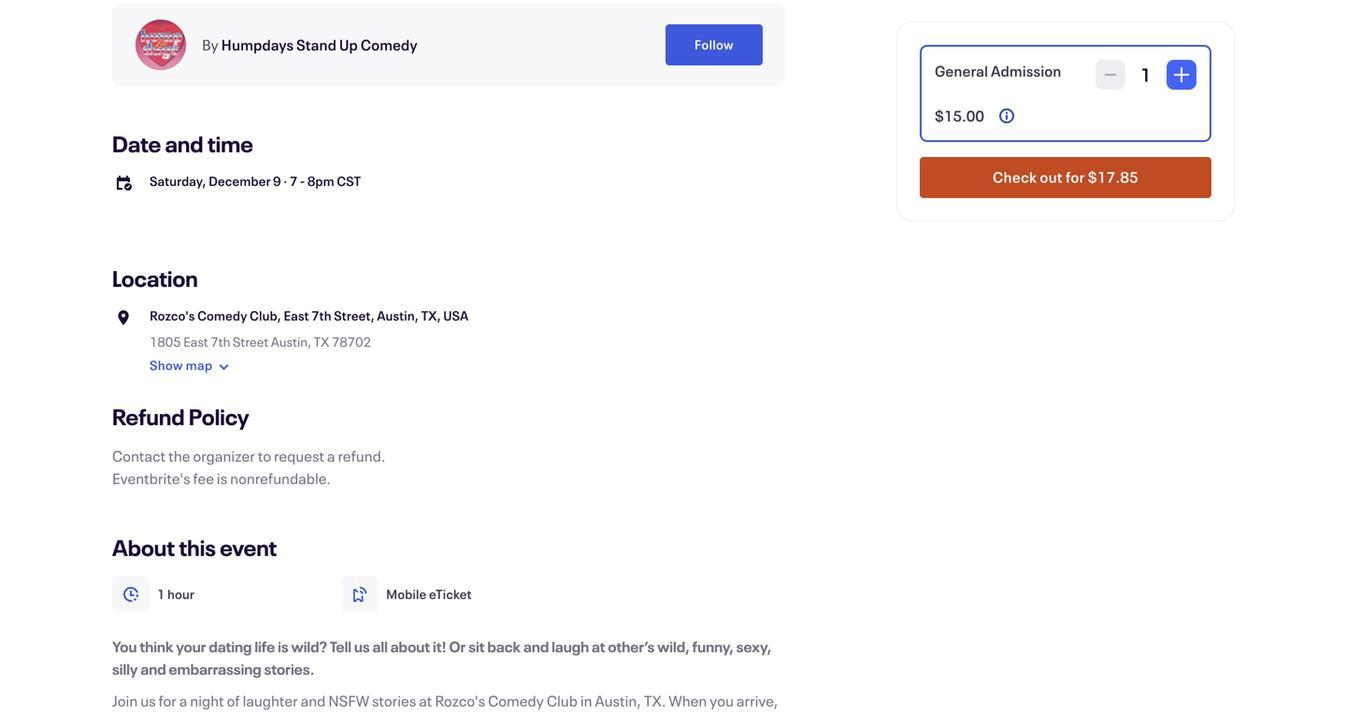Task type: describe. For each thing, give the bounding box(es) containing it.
you
[[710, 691, 734, 711]]

night
[[190, 691, 224, 711]]

the
[[168, 446, 190, 466]]

and down think
[[141, 659, 166, 679]]

us inside join us for a night of laughter and nsfw stories at rozco's comedy club in austin, tx. when you arrive,
[[140, 691, 156, 711]]

9
[[273, 173, 281, 190]]

organizer profile element
[[112, 4, 786, 86]]

request
[[274, 446, 325, 466]]

follow button
[[666, 24, 763, 65]]

follow
[[695, 36, 734, 53]]

laughter
[[243, 691, 298, 711]]

at inside join us for a night of laughter and nsfw stories at rozco's comedy club in austin, tx. when you arrive,
[[419, 691, 432, 711]]

1
[[157, 586, 165, 603]]

about
[[112, 533, 175, 563]]

you
[[112, 637, 137, 657]]

show
[[150, 357, 183, 374]]

join us for a night of laughter and nsfw stories at rozco's comedy club in austin, tx. when you arrive,
[[112, 691, 778, 714]]

rozco's inside join us for a night of laughter and nsfw stories at rozco's comedy club in austin, tx. when you arrive,
[[435, 691, 486, 711]]

stories
[[372, 691, 416, 711]]

saturday, december 9 · 7 - 8pm cst
[[150, 173, 361, 190]]

us inside you think your dating life is wild? tell us all about it! or sit back and laugh at other's wild, funny, sexy, silly and embarrassing stories.
[[354, 637, 370, 657]]

by
[[202, 35, 219, 55]]

rozco's comedy club, east 7th street, austin, tx, usa 1805 east 7th street austin, tx 78702
[[150, 307, 469, 351]]

tell
[[330, 637, 352, 657]]

1 hour
[[157, 586, 195, 603]]

for
[[159, 691, 177, 711]]

stand
[[297, 35, 337, 55]]

nonrefundable.
[[230, 469, 331, 489]]

hour
[[167, 586, 195, 603]]

1 vertical spatial east
[[183, 333, 208, 351]]

club
[[547, 691, 578, 711]]

date
[[112, 129, 161, 159]]

tx.
[[644, 691, 666, 711]]

and inside join us for a night of laughter and nsfw stories at rozco's comedy club in austin, tx. when you arrive,
[[301, 691, 326, 711]]

it!
[[433, 637, 447, 657]]

0 horizontal spatial austin,
[[271, 333, 311, 351]]

·
[[284, 173, 287, 190]]

comedy inside organizer profile element
[[361, 35, 418, 55]]

policy
[[189, 402, 249, 432]]

8pm
[[308, 173, 334, 190]]

street,
[[334, 307, 375, 325]]

location
[[112, 264, 198, 293]]

this
[[179, 533, 216, 563]]

usa
[[444, 307, 469, 325]]

dating
[[209, 637, 252, 657]]

0 vertical spatial austin,
[[377, 307, 419, 325]]

mobile
[[386, 586, 427, 603]]

or
[[449, 637, 466, 657]]

a inside contact the organizer to request a refund. eventbrite's fee is nonrefundable.
[[327, 446, 335, 466]]

rozco's inside rozco's comedy club, east 7th street, austin, tx, usa 1805 east 7th street austin, tx 78702
[[150, 307, 195, 325]]

refund.
[[338, 446, 386, 466]]

think
[[140, 637, 173, 657]]

by humpdays stand up comedy
[[202, 35, 418, 55]]

you think your dating life is wild? tell us all about it! or sit back and laugh at other's wild, funny, sexy, silly and embarrassing stories.
[[112, 637, 772, 679]]

laugh
[[552, 637, 589, 657]]

1 horizontal spatial 7th
[[312, 307, 332, 325]]



Task type: vqa. For each thing, say whether or not it's contained in the screenshot.
Outdoor Yoga @ Rainer Vista | Yoga of the Heart primary image
no



Task type: locate. For each thing, give the bounding box(es) containing it.
up
[[339, 35, 358, 55]]

1 horizontal spatial rozco's
[[435, 691, 486, 711]]

0 horizontal spatial a
[[179, 691, 187, 711]]

contact the organizer to request a refund. eventbrite's fee is nonrefundable.
[[112, 446, 386, 489]]

78702
[[332, 333, 371, 351]]

0 horizontal spatial rozco's
[[150, 307, 195, 325]]

show map button
[[150, 352, 235, 382]]

mobile eticket
[[386, 586, 472, 603]]

0 horizontal spatial 7th
[[211, 333, 231, 351]]

1 vertical spatial austin,
[[271, 333, 311, 351]]

map
[[186, 357, 213, 374]]

wild?
[[291, 637, 327, 657]]

and
[[165, 129, 203, 159], [524, 637, 549, 657], [141, 659, 166, 679], [301, 691, 326, 711]]

all
[[373, 637, 388, 657]]

0 horizontal spatial at
[[419, 691, 432, 711]]

us left for
[[140, 691, 156, 711]]

7
[[290, 173, 298, 190]]

street
[[233, 333, 269, 351]]

1 horizontal spatial us
[[354, 637, 370, 657]]

wild,
[[658, 637, 690, 657]]

in
[[581, 691, 593, 711]]

life
[[255, 637, 275, 657]]

1 vertical spatial comedy
[[197, 307, 247, 325]]

7th
[[312, 307, 332, 325], [211, 333, 231, 351]]

join
[[112, 691, 138, 711]]

comedy inside join us for a night of laughter and nsfw stories at rozco's comedy club in austin, tx. when you arrive,
[[488, 691, 544, 711]]

1 horizontal spatial comedy
[[361, 35, 418, 55]]

2 vertical spatial comedy
[[488, 691, 544, 711]]

contact
[[112, 446, 166, 466]]

rozco's up '1805'
[[150, 307, 195, 325]]

and up saturday,
[[165, 129, 203, 159]]

1 horizontal spatial austin,
[[377, 307, 419, 325]]

tx
[[314, 333, 330, 351]]

comedy up street
[[197, 307, 247, 325]]

0 vertical spatial comedy
[[361, 35, 418, 55]]

club,
[[250, 307, 281, 325]]

2 horizontal spatial austin,
[[595, 691, 641, 711]]

austin,
[[377, 307, 419, 325], [271, 333, 311, 351], [595, 691, 641, 711]]

1 horizontal spatial east
[[284, 307, 309, 325]]

us left the all
[[354, 637, 370, 657]]

0 horizontal spatial east
[[183, 333, 208, 351]]

fee
[[193, 469, 214, 489]]

1 vertical spatial rozco's
[[435, 691, 486, 711]]

0 horizontal spatial is
[[217, 469, 227, 489]]

about this event
[[112, 533, 277, 563]]

comedy
[[361, 35, 418, 55], [197, 307, 247, 325], [488, 691, 544, 711]]

east right club,
[[284, 307, 309, 325]]

is
[[217, 469, 227, 489], [278, 637, 289, 657]]

1 vertical spatial is
[[278, 637, 289, 657]]

a
[[327, 446, 335, 466], [179, 691, 187, 711]]

austin, inside join us for a night of laughter and nsfw stories at rozco's comedy club in austin, tx. when you arrive,
[[595, 691, 641, 711]]

a right for
[[179, 691, 187, 711]]

silly
[[112, 659, 138, 679]]

1 horizontal spatial is
[[278, 637, 289, 657]]

sit
[[469, 637, 485, 657]]

at inside you think your dating life is wild? tell us all about it! or sit back and laugh at other's wild, funny, sexy, silly and embarrassing stories.
[[592, 637, 606, 657]]

1 vertical spatial a
[[179, 691, 187, 711]]

your
[[176, 637, 206, 657]]

7th left street
[[211, 333, 231, 351]]

embarrassing
[[169, 659, 262, 679]]

2 vertical spatial austin,
[[595, 691, 641, 711]]

comedy right up
[[361, 35, 418, 55]]

0 vertical spatial us
[[354, 637, 370, 657]]

0 vertical spatial 7th
[[312, 307, 332, 325]]

0 vertical spatial is
[[217, 469, 227, 489]]

0 vertical spatial at
[[592, 637, 606, 657]]

1 horizontal spatial at
[[592, 637, 606, 657]]

us
[[354, 637, 370, 657], [140, 691, 156, 711]]

1 vertical spatial at
[[419, 691, 432, 711]]

of
[[227, 691, 240, 711]]

eticket
[[429, 586, 472, 603]]

nsfw
[[329, 691, 369, 711]]

austin, right in
[[595, 691, 641, 711]]

0 horizontal spatial us
[[140, 691, 156, 711]]

is inside you think your dating life is wild? tell us all about it! or sit back and laugh at other's wild, funny, sexy, silly and embarrassing stories.
[[278, 637, 289, 657]]

other's
[[608, 637, 655, 657]]

arrive,
[[737, 691, 778, 711]]

0 vertical spatial east
[[284, 307, 309, 325]]

to
[[258, 446, 271, 466]]

when
[[669, 691, 707, 711]]

funny,
[[693, 637, 734, 657]]

austin, left tx
[[271, 333, 311, 351]]

saturday,
[[150, 173, 206, 190]]

comedy inside rozco's comedy club, east 7th street, austin, tx, usa 1805 east 7th street austin, tx 78702
[[197, 307, 247, 325]]

date and time
[[112, 129, 253, 159]]

time
[[207, 129, 253, 159]]

is right the fee at bottom
[[217, 469, 227, 489]]

1 vertical spatial us
[[140, 691, 156, 711]]

austin, left tx,
[[377, 307, 419, 325]]

stories.
[[264, 659, 315, 679]]

7th up tx
[[312, 307, 332, 325]]

0 vertical spatial rozco's
[[150, 307, 195, 325]]

about
[[391, 637, 430, 657]]

a left refund.
[[327, 446, 335, 466]]

cst
[[337, 173, 361, 190]]

-
[[300, 173, 305, 190]]

east
[[284, 307, 309, 325], [183, 333, 208, 351]]

1805
[[150, 333, 181, 351]]

0 horizontal spatial comedy
[[197, 307, 247, 325]]

humpdays
[[221, 35, 294, 55]]

and left nsfw
[[301, 691, 326, 711]]

event
[[220, 533, 277, 563]]

december
[[209, 173, 271, 190]]

a inside join us for a night of laughter and nsfw stories at rozco's comedy club in austin, tx. when you arrive,
[[179, 691, 187, 711]]

0 vertical spatial a
[[327, 446, 335, 466]]

comedy left club
[[488, 691, 544, 711]]

is inside contact the organizer to request a refund. eventbrite's fee is nonrefundable.
[[217, 469, 227, 489]]

at right stories
[[419, 691, 432, 711]]

back
[[488, 637, 521, 657]]

eventbrite's
[[112, 469, 190, 489]]

refund policy
[[112, 402, 249, 432]]

tx,
[[421, 307, 441, 325]]

refund
[[112, 402, 185, 432]]

east up map
[[183, 333, 208, 351]]

sexy,
[[737, 637, 772, 657]]

2 horizontal spatial comedy
[[488, 691, 544, 711]]

rozco's
[[150, 307, 195, 325], [435, 691, 486, 711]]

at right laugh
[[592, 637, 606, 657]]

organizer
[[193, 446, 255, 466]]

show map
[[150, 357, 213, 374]]

1 horizontal spatial a
[[327, 446, 335, 466]]

and right back
[[524, 637, 549, 657]]

is right life
[[278, 637, 289, 657]]

rozco's down you think your dating life is wild? tell us all about it! or sit back and laugh at other's wild, funny, sexy, silly and embarrassing stories.
[[435, 691, 486, 711]]

at
[[592, 637, 606, 657], [419, 691, 432, 711]]

1 vertical spatial 7th
[[211, 333, 231, 351]]



